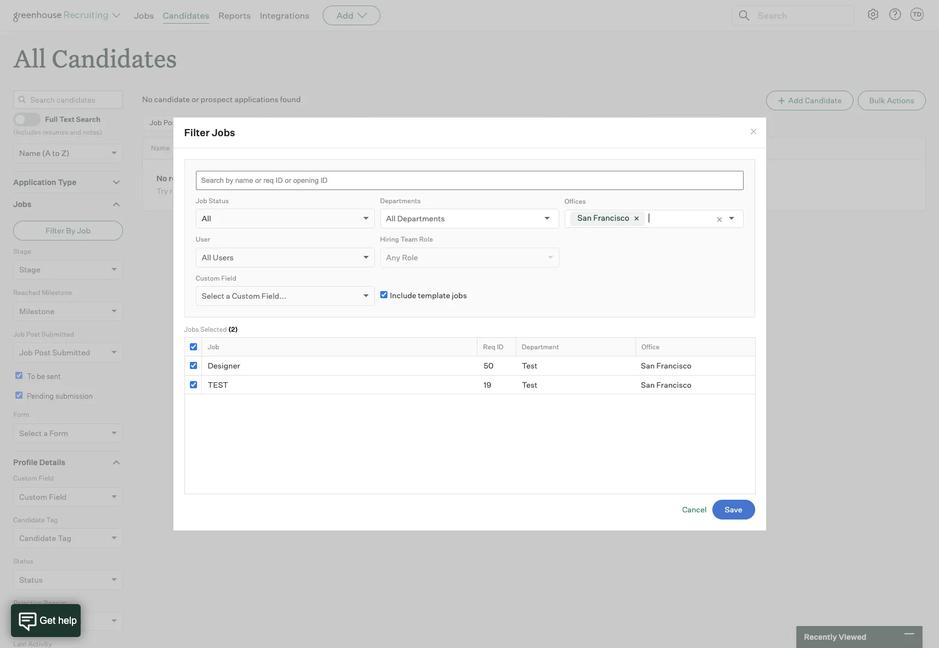 Task type: locate. For each thing, give the bounding box(es) containing it.
1 horizontal spatial and
[[484, 118, 497, 127]]

1 vertical spatial francisco
[[657, 361, 692, 370]]

be left sent
[[316, 118, 324, 127]]

custom down all users
[[196, 274, 220, 282]]

1 vertical spatial tag
[[58, 533, 71, 543]]

post left sent
[[291, 118, 306, 127]]

none field inside filter jobs dialog
[[649, 211, 652, 225]]

submission
[[55, 391, 93, 400]]

status inside filter jobs dialog
[[209, 196, 229, 205]]

notes)
[[83, 128, 102, 136]]

post
[[164, 118, 179, 127], [291, 118, 306, 127], [26, 330, 40, 338], [34, 348, 51, 357]]

job post submitted up the sent on the bottom of page
[[19, 348, 90, 357]]

san
[[578, 213, 592, 223], [641, 361, 655, 370], [641, 380, 655, 389]]

None checkbox
[[190, 343, 197, 350], [190, 381, 197, 388], [190, 343, 197, 350], [190, 381, 197, 388]]

search
[[76, 115, 101, 124]]

candidate down custom field element
[[13, 516, 45, 524]]

select up selected
[[202, 291, 224, 300]]

td button
[[909, 5, 927, 23]]

(includes
[[13, 128, 41, 136]]

Pending submission checkbox
[[15, 391, 23, 399]]

status down filters
[[209, 196, 229, 205]]

1 vertical spatial test
[[522, 380, 538, 389]]

2 vertical spatial field
[[49, 492, 67, 501]]

2 vertical spatial candidate
[[19, 533, 56, 543]]

1 vertical spatial found
[[196, 174, 218, 183]]

field...
[[262, 291, 287, 300]]

1 horizontal spatial be
[[316, 118, 324, 127]]

role right team
[[420, 235, 433, 243]]

0 vertical spatial francisco
[[594, 213, 630, 223]]

select inside form element
[[19, 428, 42, 438]]

1 vertical spatial submitted
[[52, 348, 90, 357]]

2 horizontal spatial to
[[307, 118, 314, 127]]

0 vertical spatial pending
[[180, 118, 208, 127]]

job post submitted
[[13, 330, 74, 338], [19, 348, 90, 357]]

found up job post to be sent
[[280, 95, 301, 104]]

stage
[[13, 247, 31, 255], [19, 265, 40, 274]]

no inside no results found try removing filters above to broaden your search.
[[157, 174, 167, 183]]

form
[[13, 410, 29, 419], [49, 428, 68, 438]]

all candidates
[[13, 42, 177, 74]]

jobs
[[134, 10, 154, 21], [212, 126, 235, 138], [13, 199, 31, 209], [184, 325, 199, 333]]

td
[[913, 10, 922, 18]]

1 horizontal spatial filter
[[184, 126, 210, 138]]

1 horizontal spatial select
[[202, 291, 224, 300]]

francisco for 19
[[657, 380, 692, 389]]

form down pending submission 'option'
[[13, 410, 29, 419]]

submitted
[[42, 330, 74, 338], [52, 348, 90, 357]]

Search text field
[[756, 7, 845, 23]]

1 vertical spatial add
[[789, 96, 804, 105]]

all departments
[[386, 214, 445, 223]]

all
[[13, 42, 46, 74], [202, 214, 211, 223], [386, 214, 396, 223], [202, 252, 211, 262]]

1 horizontal spatial no
[[157, 174, 167, 183]]

0 vertical spatial rejection
[[13, 599, 42, 607]]

custom left field...
[[232, 291, 260, 300]]

submitted up the sent on the bottom of page
[[52, 348, 90, 357]]

candidate inside add candidate 'link'
[[805, 96, 842, 105]]

form up details
[[49, 428, 68, 438]]

all down job status
[[202, 214, 211, 223]]

tag down custom field element
[[46, 516, 58, 524]]

0 horizontal spatial to
[[52, 148, 60, 157]]

be right to
[[37, 372, 45, 381]]

profile
[[13, 457, 38, 467]]

0 vertical spatial candidate
[[805, 96, 842, 105]]

role right any
[[402, 252, 418, 262]]

jobs left the candidates link
[[134, 10, 154, 21]]

0 horizontal spatial select
[[19, 428, 42, 438]]

a for custom
[[226, 291, 230, 300]]

2 vertical spatial san
[[641, 380, 655, 389]]

candidate tag
[[13, 516, 58, 524], [19, 533, 71, 543]]

filter for filter jobs
[[184, 126, 210, 138]]

add inside popup button
[[337, 10, 354, 21]]

0 vertical spatial status
[[209, 196, 229, 205]]

full text search (includes resumes and notes)
[[13, 115, 102, 136]]

departments up team
[[398, 214, 445, 223]]

job post submitted down reached milestone element
[[13, 330, 74, 338]]

0 vertical spatial add
[[337, 10, 354, 21]]

test for 19
[[522, 380, 538, 389]]

department
[[522, 342, 559, 351]]

0 vertical spatial san
[[578, 213, 592, 223]]

1 vertical spatial job post submitted
[[19, 348, 90, 357]]

1 vertical spatial milestone
[[19, 306, 55, 316]]

1 horizontal spatial name
[[151, 144, 170, 152]]

bulk actions link
[[858, 91, 927, 111]]

integrations link
[[260, 10, 310, 21]]

a up the 'profile details'
[[43, 428, 48, 438]]

a inside form element
[[43, 428, 48, 438]]

field inside filter jobs dialog
[[221, 274, 237, 282]]

to right above on the left top of the page
[[249, 186, 256, 196]]

milestone down reached milestone at the left of page
[[19, 306, 55, 316]]

1 vertical spatial field
[[39, 474, 54, 482]]

rejection
[[13, 599, 42, 607], [19, 616, 53, 626]]

a up (2)
[[226, 291, 230, 300]]

1 test from the top
[[522, 361, 538, 370]]

0 horizontal spatial no
[[142, 95, 153, 104]]

add
[[337, 10, 354, 21], [789, 96, 804, 105]]

selected
[[200, 325, 227, 333]]

select inside filter jobs dialog
[[202, 291, 224, 300]]

reports
[[218, 10, 251, 21]]

1 horizontal spatial found
[[280, 95, 301, 104]]

all for all candidates
[[13, 42, 46, 74]]

z)
[[61, 148, 69, 157]]

san for 50
[[641, 361, 655, 370]]

0 vertical spatial reason
[[44, 599, 67, 607]]

above
[[226, 186, 247, 196]]

0 vertical spatial role
[[420, 235, 433, 243]]

removing
[[170, 186, 203, 196]]

0 vertical spatial form
[[13, 410, 29, 419]]

candidates down jobs link at the top left
[[52, 42, 177, 74]]

to left sent
[[307, 118, 314, 127]]

potential
[[644, 118, 673, 127]]

1 horizontal spatial to
[[249, 186, 256, 196]]

0 horizontal spatial a
[[43, 428, 48, 438]]

0 vertical spatial select
[[202, 291, 224, 300]]

0 horizontal spatial found
[[196, 174, 218, 183]]

select a custom field...
[[202, 291, 287, 300]]

save
[[725, 505, 743, 514]]

all for all departments
[[386, 214, 396, 223]]

job inside button
[[77, 226, 91, 235]]

potential duplicates
[[644, 118, 711, 127]]

no up try
[[157, 174, 167, 183]]

1 vertical spatial form
[[49, 428, 68, 438]]

2 test from the top
[[522, 380, 538, 389]]

filter left by on the left of the page
[[46, 226, 64, 235]]

0 vertical spatial a
[[226, 291, 230, 300]]

name for name (a to z)
[[19, 148, 41, 157]]

no left candidate
[[142, 95, 153, 104]]

add inside 'link'
[[789, 96, 804, 105]]

and
[[484, 118, 497, 127], [70, 128, 81, 136]]

type
[[58, 177, 76, 187]]

1 vertical spatial rejection
[[19, 616, 53, 626]]

1 vertical spatial san
[[641, 361, 655, 370]]

candidate left "bulk"
[[805, 96, 842, 105]]

checkmark image
[[18, 115, 26, 123]]

name up results
[[151, 144, 170, 152]]

0 horizontal spatial role
[[402, 252, 418, 262]]

recently
[[805, 632, 838, 642]]

rejection reason
[[13, 599, 67, 607], [19, 616, 82, 626]]

0 vertical spatial field
[[221, 274, 237, 282]]

broaden
[[258, 186, 287, 196]]

jobs
[[452, 290, 467, 300]]

job status
[[196, 196, 229, 205]]

1 vertical spatial and
[[70, 128, 81, 136]]

office
[[642, 342, 660, 351]]

test
[[522, 361, 538, 370], [522, 380, 538, 389]]

0 horizontal spatial add
[[337, 10, 354, 21]]

your
[[289, 186, 304, 196]]

custom down the 'profile details'
[[19, 492, 47, 501]]

0 vertical spatial custom field
[[196, 274, 237, 282]]

all up hiring
[[386, 214, 396, 223]]

1 horizontal spatial a
[[226, 291, 230, 300]]

departments up all departments
[[380, 196, 421, 205]]

candidate tag up the status element
[[19, 533, 71, 543]]

0 horizontal spatial pending
[[27, 391, 54, 400]]

name left (a
[[19, 148, 41, 157]]

filter down or
[[184, 126, 210, 138]]

reason
[[44, 599, 67, 607], [55, 616, 82, 626]]

0 vertical spatial filter
[[184, 126, 210, 138]]

select for select a custom field...
[[202, 291, 224, 300]]

select for select a form
[[19, 428, 42, 438]]

2 vertical spatial san francisco
[[641, 380, 692, 389]]

0 horizontal spatial name
[[19, 148, 41, 157]]

filter
[[184, 126, 210, 138], [46, 226, 64, 235]]

1 horizontal spatial form
[[49, 428, 68, 438]]

candidate tag down custom field element
[[13, 516, 58, 524]]

status
[[209, 196, 229, 205], [13, 557, 33, 565], [19, 575, 43, 584]]

candidates right jobs link at the top left
[[163, 10, 210, 21]]

1 vertical spatial be
[[37, 372, 45, 381]]

viewed
[[839, 632, 867, 642]]

all for all users
[[202, 252, 211, 262]]

reached milestone element
[[13, 287, 123, 329]]

candidate up the status element
[[19, 533, 56, 543]]

test
[[208, 380, 228, 389]]

status up rejection reason element
[[19, 575, 43, 584]]

decision
[[587, 118, 616, 127]]

full
[[45, 115, 58, 124]]

0 vertical spatial no
[[142, 95, 153, 104]]

1 vertical spatial to
[[52, 148, 60, 157]]

team
[[401, 235, 418, 243]]

None field
[[649, 211, 652, 225]]

and down text
[[70, 128, 81, 136]]

needs decision
[[564, 118, 616, 127]]

candidate
[[805, 96, 842, 105], [13, 516, 45, 524], [19, 533, 56, 543]]

san for 19
[[641, 380, 655, 389]]

tag
[[46, 516, 58, 524], [58, 533, 71, 543]]

0 vertical spatial found
[[280, 95, 301, 104]]

(2)
[[228, 325, 238, 333]]

td button
[[911, 8, 924, 21]]

a for form
[[43, 428, 48, 438]]

To be sent checkbox
[[15, 372, 23, 379]]

submission
[[209, 118, 249, 127]]

and left 11/01/2023
[[484, 118, 497, 127]]

1 vertical spatial no
[[157, 174, 167, 183]]

none checkbox inside filter jobs dialog
[[190, 362, 197, 369]]

1 horizontal spatial add
[[789, 96, 804, 105]]

1 vertical spatial departments
[[398, 214, 445, 223]]

filter inside dialog
[[184, 126, 210, 138]]

0 vertical spatial test
[[522, 361, 538, 370]]

pending down to be sent
[[27, 391, 54, 400]]

tag up the status element
[[58, 533, 71, 543]]

select up profile
[[19, 428, 42, 438]]

rejection reason element
[[13, 597, 123, 639]]

a inside filter jobs dialog
[[226, 291, 230, 300]]

1 vertical spatial pending
[[27, 391, 54, 400]]

close image
[[750, 127, 758, 136]]

1 vertical spatial san francisco
[[641, 361, 692, 370]]

0 horizontal spatial filter
[[46, 226, 64, 235]]

0 horizontal spatial and
[[70, 128, 81, 136]]

to left the z)
[[52, 148, 60, 157]]

reached milestone
[[13, 288, 72, 297]]

None checkbox
[[190, 362, 197, 369]]

pending
[[180, 118, 208, 127], [27, 391, 54, 400]]

to inside no results found try removing filters above to broaden your search.
[[249, 186, 256, 196]]

template
[[418, 290, 451, 300]]

all option
[[202, 214, 211, 223]]

0 vertical spatial to
[[307, 118, 314, 127]]

0 horizontal spatial form
[[13, 410, 29, 419]]

pending down or
[[180, 118, 208, 127]]

filter inside button
[[46, 226, 64, 235]]

milestone down stage element
[[42, 288, 72, 297]]

status down candidate tag element
[[13, 557, 33, 565]]

duplicates
[[675, 118, 711, 127]]

integrations
[[260, 10, 310, 21]]

between
[[413, 118, 442, 127]]

found up filters
[[196, 174, 218, 183]]

select
[[202, 291, 224, 300], [19, 428, 42, 438]]

0 vertical spatial san francisco
[[578, 213, 630, 223]]

2 vertical spatial francisco
[[657, 380, 692, 389]]

all down greenhouse recruiting image
[[13, 42, 46, 74]]

save button
[[713, 500, 756, 520]]

0 vertical spatial milestone
[[42, 288, 72, 297]]

configure image
[[867, 8, 880, 21]]

1 vertical spatial filter
[[46, 226, 64, 235]]

2 vertical spatial to
[[249, 186, 256, 196]]

2 vertical spatial custom field
[[19, 492, 67, 501]]

post down reached
[[26, 330, 40, 338]]

all left users at the top left
[[202, 252, 211, 262]]

submitted down reached milestone element
[[42, 330, 74, 338]]

custom field element
[[13, 473, 123, 514]]

1 vertical spatial a
[[43, 428, 48, 438]]

post up to be sent
[[34, 348, 51, 357]]

1 vertical spatial select
[[19, 428, 42, 438]]

clear all element
[[713, 210, 729, 227]]

job
[[149, 118, 162, 127], [277, 118, 289, 127], [196, 196, 207, 205], [77, 226, 91, 235], [13, 330, 25, 338], [208, 342, 219, 351], [19, 348, 33, 357]]



Task type: describe. For each thing, give the bounding box(es) containing it.
custom down profile
[[13, 474, 37, 482]]

search.
[[306, 186, 332, 196]]

1 vertical spatial reason
[[55, 616, 82, 626]]

activity
[[385, 118, 411, 127]]

50
[[484, 361, 494, 370]]

custom field inside filter jobs dialog
[[196, 274, 237, 282]]

add for add
[[337, 10, 354, 21]]

cancel
[[683, 505, 707, 514]]

all for 'all' option
[[202, 214, 211, 223]]

job post pending submission
[[149, 118, 249, 127]]

profile details
[[13, 457, 65, 467]]

include
[[390, 290, 417, 300]]

greenhouse recruiting image
[[13, 9, 112, 22]]

last
[[369, 118, 384, 127]]

offices
[[565, 197, 586, 205]]

found inside no results found try removing filters above to broaden your search.
[[196, 174, 218, 183]]

Search by name or req ID or opening ID field
[[196, 171, 744, 190]]

recently viewed
[[805, 632, 867, 642]]

last activity between 10/25/2023 and 11/01/2023
[[369, 118, 536, 127]]

0 vertical spatial tag
[[46, 516, 58, 524]]

req
[[483, 342, 496, 351]]

0 vertical spatial job post submitted
[[13, 330, 74, 338]]

san francisco for 19
[[641, 380, 692, 389]]

1 vertical spatial candidate
[[13, 516, 45, 524]]

filter by job
[[46, 226, 91, 235]]

0 horizontal spatial be
[[37, 372, 45, 381]]

bulk actions
[[870, 96, 915, 105]]

11/01/2023
[[499, 118, 536, 127]]

needs
[[564, 118, 585, 127]]

actions
[[888, 96, 915, 105]]

users
[[213, 252, 234, 262]]

to for post
[[307, 118, 314, 127]]

1 vertical spatial rejection reason
[[19, 616, 82, 626]]

candidate tag element
[[13, 514, 123, 556]]

cancel link
[[683, 505, 707, 514]]

name (a to z) option
[[19, 148, 69, 157]]

name for name
[[151, 144, 170, 152]]

no for no results found try removing filters above to broaden your search.
[[157, 174, 167, 183]]

add candidate link
[[767, 91, 854, 111]]

filter jobs
[[184, 126, 235, 138]]

post down candidate
[[164, 118, 179, 127]]

prospect
[[201, 95, 233, 104]]

0 vertical spatial stage
[[13, 247, 31, 255]]

(a
[[42, 148, 51, 157]]

hiring team role
[[380, 235, 433, 243]]

candidate
[[154, 95, 190, 104]]

1 vertical spatial candidates
[[52, 42, 177, 74]]

1 vertical spatial custom field
[[13, 474, 54, 482]]

hiring
[[380, 235, 399, 243]]

results
[[169, 174, 195, 183]]

stage element
[[13, 246, 123, 287]]

filters
[[205, 186, 224, 196]]

0 vertical spatial be
[[316, 118, 324, 127]]

and inside full text search (includes resumes and notes)
[[70, 128, 81, 136]]

pending submission
[[27, 391, 93, 400]]

reports link
[[218, 10, 251, 21]]

id
[[497, 342, 504, 351]]

to
[[27, 372, 35, 381]]

Include template jobs checkbox
[[380, 291, 388, 298]]

application type
[[13, 177, 76, 187]]

text
[[59, 115, 75, 124]]

jobs left selected
[[184, 325, 199, 333]]

1 vertical spatial role
[[402, 252, 418, 262]]

filter for filter by job
[[46, 226, 64, 235]]

0 vertical spatial candidates
[[163, 10, 210, 21]]

0 vertical spatial rejection reason
[[13, 599, 67, 607]]

req id
[[483, 342, 504, 351]]

no for no candidate or prospect applications found
[[142, 95, 153, 104]]

try
[[157, 186, 168, 196]]

filter by job button
[[13, 221, 123, 240]]

no candidate or prospect applications found
[[142, 95, 301, 104]]

0 vertical spatial and
[[484, 118, 497, 127]]

sent
[[47, 372, 61, 381]]

all users
[[202, 252, 234, 262]]

san francisco for 50
[[641, 361, 692, 370]]

designer
[[208, 361, 240, 370]]

1 vertical spatial candidate tag
[[19, 533, 71, 543]]

form element
[[13, 409, 123, 451]]

10/25/2023
[[443, 118, 483, 127]]

user
[[196, 235, 210, 243]]

Search candidates field
[[13, 91, 123, 109]]

bulk
[[870, 96, 886, 105]]

resumes
[[42, 128, 68, 136]]

any role
[[386, 252, 418, 262]]

1 horizontal spatial pending
[[180, 118, 208, 127]]

by
[[66, 226, 75, 235]]

add candidate
[[789, 96, 842, 105]]

any
[[386, 252, 401, 262]]

jobs selected (2)
[[184, 325, 238, 333]]

no results found try removing filters above to broaden your search.
[[157, 174, 332, 196]]

job post to be sent
[[277, 118, 341, 127]]

jobs down application
[[13, 199, 31, 209]]

to for (a
[[52, 148, 60, 157]]

test for 50
[[522, 361, 538, 370]]

reached
[[13, 288, 40, 297]]

application
[[13, 177, 56, 187]]

filter jobs dialog
[[173, 117, 767, 531]]

sent
[[326, 118, 341, 127]]

0 vertical spatial departments
[[380, 196, 421, 205]]

jobs down the no candidate or prospect applications found
[[212, 126, 235, 138]]

add for add candidate
[[789, 96, 804, 105]]

19
[[484, 380, 492, 389]]

job/status
[[349, 144, 385, 152]]

0 vertical spatial candidate tag
[[13, 516, 58, 524]]

include template jobs
[[390, 290, 467, 300]]

1 vertical spatial status
[[13, 557, 33, 565]]

select a form
[[19, 428, 68, 438]]

job post submitted element
[[13, 329, 123, 370]]

2 vertical spatial status
[[19, 575, 43, 584]]

francisco for 50
[[657, 361, 692, 370]]

clear all image
[[716, 216, 724, 224]]

1 horizontal spatial role
[[420, 235, 433, 243]]

1 vertical spatial stage
[[19, 265, 40, 274]]

jobs link
[[134, 10, 154, 21]]

status element
[[13, 556, 123, 597]]

name (a to z)
[[19, 148, 69, 157]]

0 vertical spatial submitted
[[42, 330, 74, 338]]



Task type: vqa. For each thing, say whether or not it's contained in the screenshot.
Loveless
no



